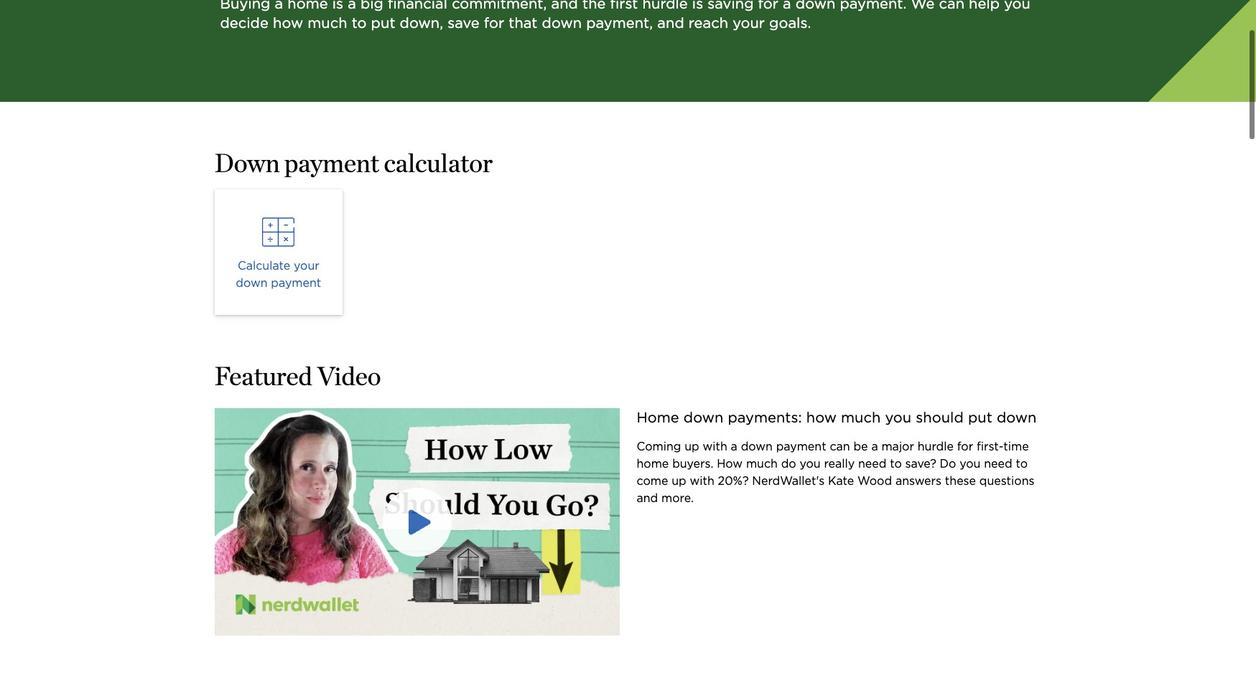 Task type: describe. For each thing, give the bounding box(es) containing it.
do
[[940, 458, 956, 471]]

for inside coming up with a down payment can be a major hurdle for first-time home buyers. how much do you really need to save? do you need to come up with 20%? nerdwallet's kate wood answers these questions and more.
[[957, 440, 973, 454]]

reach
[[689, 14, 728, 32]]

we
[[911, 0, 935, 12]]

0 vertical spatial up
[[685, 440, 699, 454]]

home
[[637, 409, 679, 427]]

calculate
[[238, 259, 290, 273]]

down inside coming up with a down payment can be a major hurdle for first-time home buyers. how much do you really need to save? do you need to come up with 20%? nerdwallet's kate wood answers these questions and more.
[[741, 440, 773, 454]]

come
[[637, 475, 668, 488]]

1 vertical spatial and
[[657, 14, 684, 32]]

and inside coming up with a down payment can be a major hurdle for first-time home buyers. how much do you really need to save? do you need to come up with 20%? nerdwallet's kate wood answers these questions and more.
[[637, 492, 658, 506]]

your inside buying a home is a big financial commitment, and the first hurdle is saving for a down payment. we can help you decide how much to put down, save for that down payment, and reach your goals.
[[733, 14, 765, 32]]

a up how
[[731, 440, 738, 454]]

big
[[360, 0, 384, 12]]

payment inside coming up with a down payment can be a major hurdle for first-time home buyers. how much do you really need to save? do you need to come up with 20%? nerdwallet's kate wood answers these questions and more.
[[776, 440, 826, 454]]

answers
[[896, 475, 942, 488]]

buying a home is a big financial commitment, and the first hurdle is saving for a down payment. we can help you decide how much to put down, save for that down payment, and reach your goals.
[[220, 0, 1031, 32]]

decide
[[220, 14, 269, 32]]

1 need from the left
[[858, 458, 887, 471]]

down up goals.
[[796, 0, 836, 12]]

that
[[509, 14, 538, 32]]

buying
[[220, 0, 270, 12]]

0 vertical spatial for
[[758, 0, 779, 12]]

a up goals.
[[783, 0, 791, 12]]

buyers.
[[672, 458, 714, 471]]

much inside coming up with a down payment can be a major hurdle for first-time home buyers. how much do you really need to save? do you need to come up with 20%? nerdwallet's kate wood answers these questions and more.
[[746, 458, 778, 471]]

saving
[[708, 0, 754, 12]]

home inside coming up with a down payment can be a major hurdle for first-time home buyers. how much do you really need to save? do you need to come up with 20%? nerdwallet's kate wood answers these questions and more.
[[637, 458, 669, 471]]

home down payments: how much you should put down
[[637, 409, 1037, 427]]

1 vertical spatial with
[[690, 475, 715, 488]]

featured
[[214, 361, 312, 392]]

time
[[1004, 440, 1029, 454]]

commitment,
[[452, 0, 547, 12]]

you up these
[[960, 458, 981, 471]]

down,
[[400, 14, 443, 32]]

much inside buying a home is a big financial commitment, and the first hurdle is saving for a down payment. we can help you decide how much to put down, save for that down payment, and reach your goals.
[[308, 14, 347, 32]]

2 need from the left
[[984, 458, 1013, 471]]

1 horizontal spatial put
[[968, 409, 993, 427]]

home inside buying a home is a big financial commitment, and the first hurdle is saving for a down payment. we can help you decide how much to put down, save for that down payment, and reach your goals.
[[287, 0, 328, 12]]

a right be
[[872, 440, 878, 454]]

video preview image image
[[214, 409, 620, 637]]

featured video
[[214, 361, 381, 392]]

can inside buying a home is a big financial commitment, and the first hurdle is saving for a down payment. we can help you decide how much to put down, save for that down payment, and reach your goals.
[[939, 0, 965, 12]]

20%?
[[718, 475, 749, 488]]

goals.
[[769, 14, 811, 32]]

down up time
[[997, 409, 1037, 427]]

coming
[[637, 440, 681, 454]]

payment,
[[586, 14, 653, 32]]

0 vertical spatial with
[[703, 440, 727, 454]]

payments:
[[728, 409, 802, 427]]

you inside buying a home is a big financial commitment, and the first hurdle is saving for a down payment. we can help you decide how much to put down, save for that down payment, and reach your goals.
[[1004, 0, 1031, 12]]



Task type: locate. For each thing, give the bounding box(es) containing it.
1 vertical spatial home
[[637, 458, 669, 471]]

help
[[969, 0, 1000, 12]]

payment inside calculate your down payment
[[271, 277, 321, 290]]

hurdle inside buying a home is a big financial commitment, and the first hurdle is saving for a down payment. we can help you decide how much to put down, save for that down payment, and reach your goals.
[[643, 0, 688, 12]]

kate
[[828, 475, 854, 488]]

0 horizontal spatial is
[[332, 0, 343, 12]]

you right help
[[1004, 0, 1031, 12]]

to inside buying a home is a big financial commitment, and the first hurdle is saving for a down payment. we can help you decide how much to put down, save for that down payment, and reach your goals.
[[352, 14, 367, 32]]

0 vertical spatial and
[[551, 0, 578, 12]]

1 vertical spatial your
[[294, 259, 319, 273]]

2 horizontal spatial to
[[1016, 458, 1028, 471]]

1 horizontal spatial hurdle
[[918, 440, 954, 454]]

down
[[214, 147, 280, 179]]

save?
[[905, 458, 936, 471]]

down down payments:
[[741, 440, 773, 454]]

1 horizontal spatial to
[[890, 458, 902, 471]]

1 vertical spatial for
[[484, 14, 504, 32]]

0 vertical spatial how
[[273, 14, 303, 32]]

much
[[308, 14, 347, 32], [841, 409, 881, 427], [746, 458, 778, 471]]

calculate your down payment link
[[214, 190, 343, 315]]

and down come
[[637, 492, 658, 506]]

really
[[824, 458, 855, 471]]

hurdle
[[643, 0, 688, 12], [918, 440, 954, 454]]

down
[[796, 0, 836, 12], [542, 14, 582, 32], [236, 277, 268, 290], [684, 409, 724, 427], [997, 409, 1037, 427], [741, 440, 773, 454]]

up up buyers.
[[685, 440, 699, 454]]

1 horizontal spatial much
[[746, 458, 778, 471]]

first-
[[977, 440, 1004, 454]]

0 horizontal spatial much
[[308, 14, 347, 32]]

2 vertical spatial and
[[637, 492, 658, 506]]

you up the major in the right of the page
[[885, 409, 912, 427]]

and left reach
[[657, 14, 684, 32]]

0 horizontal spatial put
[[371, 14, 395, 32]]

home up come
[[637, 458, 669, 471]]

to down time
[[1016, 458, 1028, 471]]

1 is from the left
[[332, 0, 343, 12]]

to down the major in the right of the page
[[890, 458, 902, 471]]

2 is from the left
[[692, 0, 703, 12]]

play image
[[398, 503, 439, 543]]

1 horizontal spatial is
[[692, 0, 703, 12]]

down inside calculate your down payment
[[236, 277, 268, 290]]

with
[[703, 440, 727, 454], [690, 475, 715, 488]]

wood
[[858, 475, 892, 488]]

is
[[332, 0, 343, 12], [692, 0, 703, 12]]

down right that
[[542, 14, 582, 32]]

calculator
[[384, 147, 493, 179]]

home
[[287, 0, 328, 12], [637, 458, 669, 471]]

up
[[685, 440, 699, 454], [672, 475, 686, 488]]

0 horizontal spatial to
[[352, 14, 367, 32]]

2 horizontal spatial much
[[841, 409, 881, 427]]

0 vertical spatial home
[[287, 0, 328, 12]]

should
[[916, 409, 964, 427]]

for left first-
[[957, 440, 973, 454]]

put down big
[[371, 14, 395, 32]]

calculate your down payment
[[236, 259, 321, 290]]

1 vertical spatial payment
[[271, 277, 321, 290]]

questions
[[980, 475, 1035, 488]]

0 vertical spatial much
[[308, 14, 347, 32]]

for
[[758, 0, 779, 12], [484, 14, 504, 32], [957, 440, 973, 454]]

nerdwallet's
[[752, 475, 825, 488]]

0 horizontal spatial hurdle
[[643, 0, 688, 12]]

down payment calculator
[[214, 147, 493, 179]]

a right "buying"
[[275, 0, 283, 12]]

0 vertical spatial can
[[939, 0, 965, 12]]

is up reach
[[692, 0, 703, 12]]

need up wood
[[858, 458, 887, 471]]

up up more.
[[672, 475, 686, 488]]

can
[[939, 0, 965, 12], [830, 440, 850, 454]]

how right "decide" on the left top of the page
[[273, 14, 303, 32]]

0 horizontal spatial need
[[858, 458, 887, 471]]

0 horizontal spatial can
[[830, 440, 850, 454]]

put inside buying a home is a big financial commitment, and the first hurdle is saving for a down payment. we can help you decide how much to put down, save for that down payment, and reach your goals.
[[371, 14, 395, 32]]

you right do on the bottom of the page
[[800, 458, 821, 471]]

video
[[317, 361, 381, 392]]

is left big
[[332, 0, 343, 12]]

more.
[[662, 492, 694, 506]]

2 vertical spatial for
[[957, 440, 973, 454]]

payment.
[[840, 0, 907, 12]]

1 vertical spatial much
[[841, 409, 881, 427]]

0 horizontal spatial for
[[484, 14, 504, 32]]

put
[[371, 14, 395, 32], [968, 409, 993, 427]]

1 vertical spatial up
[[672, 475, 686, 488]]

2 vertical spatial much
[[746, 458, 778, 471]]

0 horizontal spatial your
[[294, 259, 319, 273]]

1 vertical spatial hurdle
[[918, 440, 954, 454]]

you
[[1004, 0, 1031, 12], [885, 409, 912, 427], [800, 458, 821, 471], [960, 458, 981, 471]]

these
[[945, 475, 976, 488]]

0 vertical spatial your
[[733, 14, 765, 32]]

hurdle up do
[[918, 440, 954, 454]]

and
[[551, 0, 578, 12], [657, 14, 684, 32], [637, 492, 658, 506]]

1 vertical spatial can
[[830, 440, 850, 454]]

need
[[858, 458, 887, 471], [984, 458, 1013, 471]]

1 horizontal spatial your
[[733, 14, 765, 32]]

the
[[583, 0, 606, 12]]

save
[[448, 14, 480, 32]]

2 horizontal spatial for
[[957, 440, 973, 454]]

payment
[[285, 147, 379, 179], [271, 277, 321, 290], [776, 440, 826, 454]]

how
[[273, 14, 303, 32], [806, 409, 837, 427]]

1 horizontal spatial can
[[939, 0, 965, 12]]

1 horizontal spatial need
[[984, 458, 1013, 471]]

your down the saving at the top right
[[733, 14, 765, 32]]

hurdle inside coming up with a down payment can be a major hurdle for first-time home buyers. how much do you really need to save? do you need to come up with 20%? nerdwallet's kate wood answers these questions and more.
[[918, 440, 954, 454]]

0 vertical spatial hurdle
[[643, 0, 688, 12]]

home right "buying"
[[287, 0, 328, 12]]

1 horizontal spatial for
[[758, 0, 779, 12]]

with up how
[[703, 440, 727, 454]]

with down buyers.
[[690, 475, 715, 488]]

can inside coming up with a down payment can be a major hurdle for first-time home buyers. how much do you really need to save? do you need to come up with 20%? nerdwallet's kate wood answers these questions and more.
[[830, 440, 850, 454]]

how
[[717, 458, 743, 471]]

can up the really
[[830, 440, 850, 454]]

down right 'home'
[[684, 409, 724, 427]]

for down commitment,
[[484, 14, 504, 32]]

to
[[352, 14, 367, 32], [890, 458, 902, 471], [1016, 458, 1028, 471]]

2 vertical spatial payment
[[776, 440, 826, 454]]

1 vertical spatial put
[[968, 409, 993, 427]]

put up first-
[[968, 409, 993, 427]]

need down first-
[[984, 458, 1013, 471]]

be
[[854, 440, 868, 454]]

1 horizontal spatial home
[[637, 458, 669, 471]]

1 vertical spatial how
[[806, 409, 837, 427]]

financial
[[388, 0, 448, 12]]

do
[[781, 458, 796, 471]]

major
[[882, 440, 914, 454]]

hurdle right first in the top of the page
[[643, 0, 688, 12]]

first
[[610, 0, 638, 12]]

for up goals.
[[758, 0, 779, 12]]

0 horizontal spatial how
[[273, 14, 303, 32]]

your inside calculate your down payment
[[294, 259, 319, 273]]

0 vertical spatial put
[[371, 14, 395, 32]]

your right the calculate
[[294, 259, 319, 273]]

coming up with a down payment can be a major hurdle for first-time home buyers. how much do you really need to save? do you need to come up with 20%? nerdwallet's kate wood answers these questions and more.
[[637, 440, 1038, 506]]

how inside buying a home is a big financial commitment, and the first hurdle is saving for a down payment. we can help you decide how much to put down, save for that down payment, and reach your goals.
[[273, 14, 303, 32]]

a
[[275, 0, 283, 12], [348, 0, 356, 12], [783, 0, 791, 12], [731, 440, 738, 454], [872, 440, 878, 454]]

1 horizontal spatial how
[[806, 409, 837, 427]]

to down big
[[352, 14, 367, 32]]

0 horizontal spatial home
[[287, 0, 328, 12]]

how up the really
[[806, 409, 837, 427]]

can right we
[[939, 0, 965, 12]]

0 vertical spatial payment
[[285, 147, 379, 179]]

a left big
[[348, 0, 356, 12]]

down down the calculate
[[236, 277, 268, 290]]

and left the
[[551, 0, 578, 12]]

your
[[733, 14, 765, 32], [294, 259, 319, 273]]



Task type: vqa. For each thing, say whether or not it's contained in the screenshot.
"back"
no



